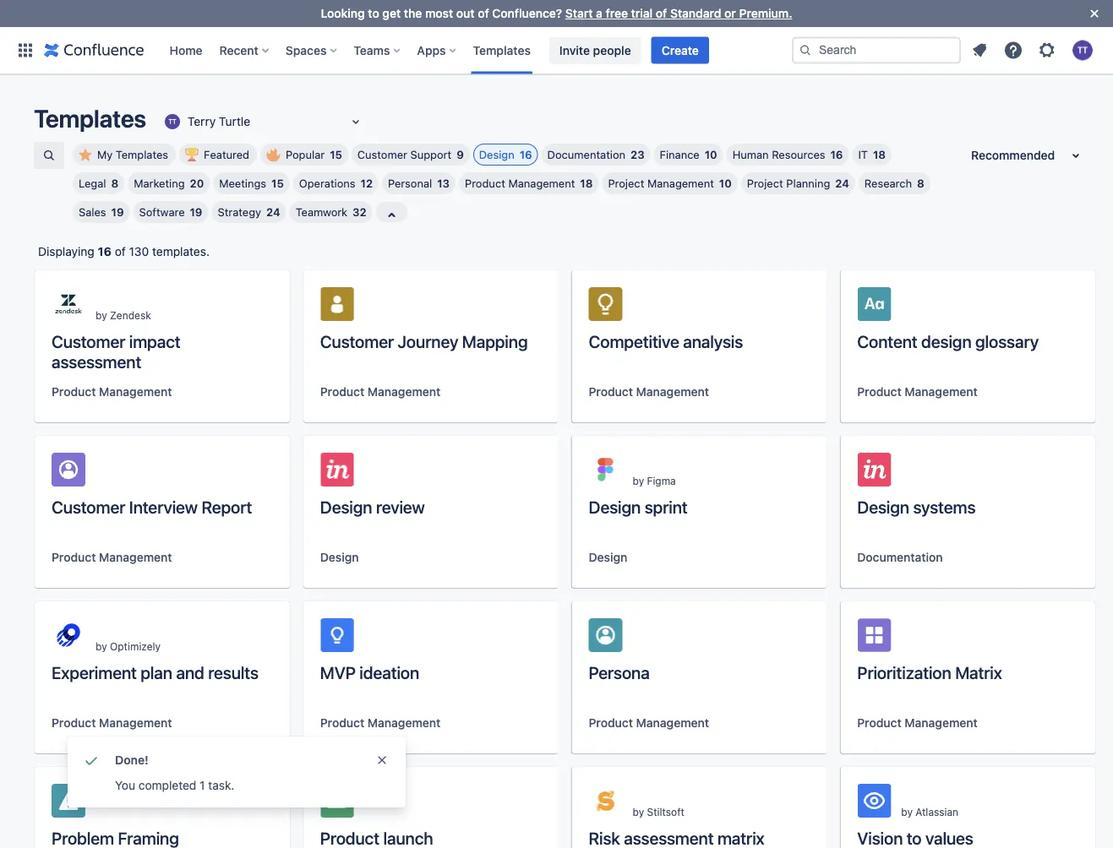 Task type: describe. For each thing, give the bounding box(es) containing it.
project for project planning 24
[[747, 177, 783, 190]]

experiment plan and results
[[52, 663, 258, 682]]

by zendesk
[[96, 309, 151, 321]]

by for design
[[633, 475, 644, 487]]

13
[[437, 177, 450, 190]]

design review
[[320, 497, 425, 517]]

meetings
[[219, 177, 266, 190]]

product management for competitive analysis
[[589, 385, 709, 399]]

support
[[410, 148, 451, 161]]

management down finance
[[647, 177, 714, 190]]

management up done!
[[99, 716, 172, 730]]

0 vertical spatial 18
[[873, 148, 886, 161]]

atlassian
[[916, 806, 958, 818]]

settings icon image
[[1037, 40, 1057, 60]]

1 horizontal spatial 24
[[835, 177, 849, 190]]

design down design sprint
[[589, 551, 627, 565]]

values
[[925, 828, 973, 848]]

risk
[[589, 828, 620, 848]]

product management for customer impact assessment
[[52, 385, 172, 399]]

1 horizontal spatial 10
[[719, 177, 732, 190]]

most
[[425, 6, 453, 20]]

looking
[[321, 6, 365, 20]]

product for competitive analysis
[[589, 385, 633, 399]]

customer for customer impact assessment
[[52, 331, 125, 351]]

confluence?
[[492, 6, 562, 20]]

featured
[[204, 148, 249, 161]]

teams
[[354, 43, 390, 57]]

finance 10
[[660, 148, 717, 161]]

global element
[[10, 27, 789, 74]]

Search field
[[792, 37, 961, 64]]

management for competitive analysis
[[636, 385, 709, 399]]

product management button for prioritization matrix
[[857, 715, 978, 732]]

open image
[[346, 112, 366, 132]]

product management 18
[[465, 177, 593, 190]]

8 for legal 8
[[111, 177, 118, 190]]

and
[[176, 663, 204, 682]]

risk assessment matrix
[[589, 828, 765, 848]]

product management up done!
[[52, 716, 172, 730]]

invite people
[[559, 43, 631, 57]]

notification icon image
[[969, 40, 990, 60]]

get
[[382, 6, 401, 20]]

templates.
[[152, 245, 210, 259]]

product management button for persona
[[589, 715, 709, 732]]

software 19
[[139, 206, 202, 218]]

you
[[115, 779, 135, 793]]

management for persona
[[636, 716, 709, 730]]

start
[[565, 6, 593, 20]]

plan
[[140, 663, 172, 682]]

a
[[596, 6, 603, 20]]

marketing 20
[[134, 177, 204, 190]]

documentation button
[[857, 549, 943, 566]]

by for customer
[[96, 309, 107, 321]]

vision to values
[[857, 828, 973, 848]]

1 horizontal spatial of
[[478, 6, 489, 20]]

interview
[[129, 497, 198, 517]]

my
[[97, 148, 113, 161]]

16 for design 16
[[520, 148, 532, 161]]

problem
[[52, 828, 114, 848]]

create link
[[651, 37, 709, 64]]

spaces
[[286, 43, 327, 57]]

personal
[[388, 177, 432, 190]]

design for 16
[[479, 148, 514, 161]]

2 horizontal spatial of
[[656, 6, 667, 20]]

product management for customer journey mapping
[[320, 385, 441, 399]]

turtle
[[219, 115, 250, 129]]

star competitive analysis image
[[786, 298, 807, 318]]

project management 10
[[608, 177, 732, 190]]

0 horizontal spatial of
[[115, 245, 126, 259]]

design
[[921, 331, 972, 351]]

product management for mvp ideation
[[320, 716, 441, 730]]

130
[[129, 245, 149, 259]]

planning
[[786, 177, 830, 190]]

management down design 16
[[508, 177, 575, 190]]

product management button for mvp ideation
[[320, 715, 441, 732]]

my templates
[[97, 148, 168, 161]]

apps button
[[412, 37, 463, 64]]

product management button for customer journey mapping
[[320, 384, 441, 401]]

dismiss image
[[375, 754, 389, 767]]

popular
[[286, 148, 325, 161]]

appswitcher icon image
[[15, 40, 35, 60]]

share link image
[[759, 298, 779, 318]]

matrix
[[955, 663, 1002, 682]]

star problem framing image
[[249, 794, 269, 815]]

teamwork
[[296, 206, 347, 218]]

help icon image
[[1003, 40, 1024, 60]]

open search bar image
[[42, 149, 56, 162]]

management for content design glossary
[[905, 385, 978, 399]]

featured button
[[179, 144, 257, 166]]

12
[[361, 177, 373, 190]]

management for mvp ideation
[[368, 716, 441, 730]]

by for vision
[[901, 806, 913, 818]]

product management for customer interview report
[[52, 551, 172, 565]]

ideation
[[359, 663, 419, 682]]

sales
[[79, 206, 106, 218]]

meetings 15
[[219, 177, 284, 190]]

by for experiment
[[96, 641, 107, 652]]

completed
[[138, 779, 196, 793]]

or
[[724, 6, 736, 20]]

displaying 16 of 130 templates.
[[38, 245, 210, 259]]

16 for displaying 16 of 130 templates.
[[98, 245, 112, 259]]

terry
[[188, 115, 216, 129]]

done!
[[115, 753, 148, 767]]

strategy 24
[[218, 206, 280, 218]]

customer for customer journey mapping
[[320, 331, 394, 351]]

design button for design sprint
[[589, 549, 627, 566]]

design for systems
[[857, 497, 909, 517]]

product management button up done!
[[52, 715, 172, 732]]

content design glossary
[[857, 331, 1039, 351]]

my templates button
[[73, 144, 176, 166]]

invite
[[559, 43, 590, 57]]

people
[[593, 43, 631, 57]]

zendesk
[[110, 309, 151, 321]]

product for persona
[[589, 716, 633, 730]]

prioritization matrix
[[857, 663, 1002, 682]]

9
[[457, 148, 464, 161]]

recommended button
[[961, 142, 1096, 169]]



Task type: vqa. For each thing, say whether or not it's contained in the screenshot.


Task type: locate. For each thing, give the bounding box(es) containing it.
operations
[[299, 177, 355, 190]]

1 19 from the left
[[111, 206, 124, 218]]

by optimizely
[[96, 641, 161, 652]]

2 19 from the left
[[190, 206, 202, 218]]

templates up marketing
[[116, 148, 168, 161]]

1 horizontal spatial to
[[907, 828, 922, 848]]

templates inside global element
[[473, 43, 531, 57]]

to left get
[[368, 6, 379, 20]]

management for customer interview report
[[99, 551, 172, 565]]

0 horizontal spatial 18
[[580, 177, 593, 190]]

product management down persona
[[589, 716, 709, 730]]

design right the 9
[[479, 148, 514, 161]]

documentation down design systems
[[857, 551, 943, 565]]

product management button up dismiss icon
[[320, 715, 441, 732]]

problem framing button
[[35, 767, 290, 849]]

product management down design
[[857, 385, 978, 399]]

design button for design review
[[320, 549, 359, 566]]

glossary
[[975, 331, 1039, 351]]

1 vertical spatial documentation
[[857, 551, 943, 565]]

invite people button
[[549, 37, 641, 64]]

8 for research 8
[[917, 177, 924, 190]]

project for project management 10
[[608, 177, 644, 190]]

review
[[376, 497, 425, 517]]

0 horizontal spatial 16
[[98, 245, 112, 259]]

1 vertical spatial 10
[[719, 177, 732, 190]]

free
[[606, 6, 628, 20]]

content
[[857, 331, 917, 351]]

marketing
[[134, 177, 185, 190]]

legal 8
[[79, 177, 118, 190]]

1 horizontal spatial documentation
[[857, 551, 943, 565]]

close image
[[1084, 3, 1105, 24]]

product
[[465, 177, 505, 190], [52, 385, 96, 399], [320, 385, 364, 399], [589, 385, 633, 399], [857, 385, 902, 399], [52, 551, 96, 565], [52, 716, 96, 730], [320, 716, 364, 730], [589, 716, 633, 730], [857, 716, 902, 730], [320, 828, 379, 848]]

sales 19
[[79, 206, 124, 218]]

1 vertical spatial 18
[[580, 177, 593, 190]]

product management button for competitive analysis
[[589, 384, 709, 401]]

by left figma
[[633, 475, 644, 487]]

customer impact assessment
[[52, 331, 180, 371]]

documentation for documentation 23
[[547, 148, 625, 161]]

management down prioritization matrix
[[905, 716, 978, 730]]

launch
[[383, 828, 433, 848]]

0 horizontal spatial 19
[[111, 206, 124, 218]]

experiment
[[52, 663, 137, 682]]

stiltsoft
[[647, 806, 684, 818]]

fewer categories image
[[382, 205, 402, 226]]

competitive
[[589, 331, 679, 351]]

10
[[705, 148, 717, 161], [719, 177, 732, 190]]

to
[[368, 6, 379, 20], [907, 828, 922, 848]]

vision
[[857, 828, 903, 848]]

0 horizontal spatial documentation
[[547, 148, 625, 161]]

2 horizontal spatial 16
[[830, 148, 843, 161]]

product management button for content design glossary
[[857, 384, 978, 401]]

product for mvp ideation
[[320, 716, 364, 730]]

product management down prioritization matrix
[[857, 716, 978, 730]]

to down by atlassian
[[907, 828, 922, 848]]

design 16
[[479, 148, 532, 161]]

figma
[[647, 475, 676, 487]]

of right out
[[478, 6, 489, 20]]

product management button down persona
[[589, 715, 709, 732]]

19
[[111, 206, 124, 218], [190, 206, 202, 218]]

8
[[111, 177, 118, 190], [917, 177, 924, 190]]

optimizely
[[110, 641, 161, 652]]

success image
[[81, 751, 101, 771]]

product management down customer interview report
[[52, 551, 172, 565]]

customer for customer interview report
[[52, 497, 125, 517]]

matrix
[[717, 828, 765, 848]]

management down customer impact assessment
[[99, 385, 172, 399]]

1 design button from the left
[[320, 549, 359, 566]]

design down by figma
[[589, 497, 641, 517]]

2 design button from the left
[[589, 549, 627, 566]]

documentation left 23 at right
[[547, 148, 625, 161]]

project planning 24
[[747, 177, 849, 190]]

product management for prioritization matrix
[[857, 716, 978, 730]]

0 horizontal spatial to
[[368, 6, 379, 20]]

customer down by zendesk in the top left of the page
[[52, 331, 125, 351]]

by left 'zendesk'
[[96, 309, 107, 321]]

by up the vision to values
[[901, 806, 913, 818]]

management for customer impact assessment
[[99, 385, 172, 399]]

project down human
[[747, 177, 783, 190]]

20
[[190, 177, 204, 190]]

8 right "research"
[[917, 177, 924, 190]]

product management button for customer impact assessment
[[52, 384, 172, 401]]

18 down documentation 23
[[580, 177, 593, 190]]

2 8 from the left
[[917, 177, 924, 190]]

0 horizontal spatial assessment
[[52, 352, 141, 371]]

documentation 23
[[547, 148, 645, 161]]

design button down design review
[[320, 549, 359, 566]]

product management down customer journey mapping
[[320, 385, 441, 399]]

apps
[[417, 43, 446, 57]]

framing
[[118, 828, 179, 848]]

problem framing
[[52, 828, 179, 848]]

customer left "journey"
[[320, 331, 394, 351]]

1 horizontal spatial project
[[747, 177, 783, 190]]

product management
[[52, 385, 172, 399], [320, 385, 441, 399], [589, 385, 709, 399], [857, 385, 978, 399], [52, 551, 172, 565], [52, 716, 172, 730], [320, 716, 441, 730], [589, 716, 709, 730], [857, 716, 978, 730]]

legal
[[79, 177, 106, 190]]

teams button
[[349, 37, 407, 64]]

8 right legal
[[111, 177, 118, 190]]

design left review
[[320, 497, 372, 517]]

task.
[[208, 779, 234, 793]]

product management down competitive
[[589, 385, 709, 399]]

customer inside customer impact assessment
[[52, 331, 125, 351]]

design down design review
[[320, 551, 359, 565]]

research 8
[[865, 177, 924, 190]]

product launch
[[320, 828, 433, 848]]

share link image
[[222, 794, 242, 815]]

0 vertical spatial to
[[368, 6, 379, 20]]

0 horizontal spatial 15
[[271, 177, 284, 190]]

product for customer journey mapping
[[320, 385, 364, 399]]

1 vertical spatial 15
[[271, 177, 284, 190]]

spaces button
[[280, 37, 343, 64]]

customer interview report
[[52, 497, 252, 517]]

design for review
[[320, 497, 372, 517]]

19 for sales 19
[[111, 206, 124, 218]]

management for prioritization matrix
[[905, 716, 978, 730]]

recent button
[[214, 37, 275, 64]]

personal 13
[[388, 177, 450, 190]]

19 right sales
[[111, 206, 124, 218]]

1 horizontal spatial 18
[[873, 148, 886, 161]]

1 project from the left
[[608, 177, 644, 190]]

confluence image
[[44, 40, 144, 60], [44, 40, 144, 60]]

project down 23 at right
[[608, 177, 644, 190]]

product for customer interview report
[[52, 551, 96, 565]]

to for vision
[[907, 828, 922, 848]]

finance
[[660, 148, 700, 161]]

0 horizontal spatial 8
[[111, 177, 118, 190]]

it
[[858, 148, 868, 161]]

16 left it
[[830, 148, 843, 161]]

0 horizontal spatial design button
[[320, 549, 359, 566]]

templates down confluence?
[[473, 43, 531, 57]]

assessment down by zendesk in the top left of the page
[[52, 352, 141, 371]]

32
[[353, 206, 367, 218]]

19 down the 20
[[190, 206, 202, 218]]

looking to get the most out of confluence? start a free trial of standard or premium.
[[321, 6, 792, 20]]

by figma
[[633, 475, 676, 487]]

design systems
[[857, 497, 976, 517]]

recent
[[219, 43, 258, 57]]

1 horizontal spatial assessment
[[624, 828, 714, 848]]

0 vertical spatial 15
[[330, 148, 342, 161]]

assessment down stiltsoft
[[624, 828, 714, 848]]

results
[[208, 663, 258, 682]]

design button down design sprint
[[589, 549, 627, 566]]

human resources 16
[[732, 148, 843, 161]]

2 vertical spatial templates
[[116, 148, 168, 161]]

1
[[200, 779, 205, 793]]

operations 12
[[299, 177, 373, 190]]

design
[[479, 148, 514, 161], [320, 497, 372, 517], [589, 497, 641, 517], [857, 497, 909, 517], [320, 551, 359, 565], [589, 551, 627, 565]]

systems
[[913, 497, 976, 517]]

15 right meetings
[[271, 177, 284, 190]]

product management button down customer impact assessment
[[52, 384, 172, 401]]

product management button down prioritization matrix
[[857, 715, 978, 732]]

16 up product management 18
[[520, 148, 532, 161]]

0 horizontal spatial project
[[608, 177, 644, 190]]

18 right it
[[873, 148, 886, 161]]

search image
[[799, 44, 812, 57]]

product management for persona
[[589, 716, 709, 730]]

management down customer journey mapping
[[368, 385, 441, 399]]

by left stiltsoft
[[633, 806, 644, 818]]

product inside button
[[320, 828, 379, 848]]

mvp
[[320, 663, 356, 682]]

0 vertical spatial 24
[[835, 177, 849, 190]]

product for content design glossary
[[857, 385, 902, 399]]

management
[[508, 177, 575, 190], [647, 177, 714, 190], [99, 385, 172, 399], [368, 385, 441, 399], [636, 385, 709, 399], [905, 385, 978, 399], [99, 551, 172, 565], [99, 716, 172, 730], [368, 716, 441, 730], [636, 716, 709, 730], [905, 716, 978, 730]]

templates up my
[[34, 104, 146, 133]]

16 left 130
[[98, 245, 112, 259]]

templates link
[[468, 37, 536, 64]]

2 project from the left
[[747, 177, 783, 190]]

0 vertical spatial documentation
[[547, 148, 625, 161]]

premium.
[[739, 6, 792, 20]]

trial
[[631, 6, 653, 20]]

by for risk
[[633, 806, 644, 818]]

customer for customer support 9
[[357, 148, 407, 161]]

management down design
[[905, 385, 978, 399]]

product management button down customer interview report
[[52, 549, 172, 566]]

your profile and preferences image
[[1073, 40, 1093, 60]]

15 up operations 12
[[330, 148, 342, 161]]

1 horizontal spatial design button
[[589, 549, 627, 566]]

0 vertical spatial templates
[[473, 43, 531, 57]]

product management down customer impact assessment
[[52, 385, 172, 399]]

16
[[520, 148, 532, 161], [830, 148, 843, 161], [98, 245, 112, 259]]

19 for software 19
[[190, 206, 202, 218]]

customer support 9
[[357, 148, 464, 161]]

1 horizontal spatial 8
[[917, 177, 924, 190]]

report
[[201, 497, 252, 517]]

human
[[732, 148, 769, 161]]

1 vertical spatial 24
[[266, 206, 280, 218]]

product management for content design glossary
[[857, 385, 978, 399]]

of left 130
[[115, 245, 126, 259]]

product management button for customer interview report
[[52, 549, 172, 566]]

1 8 from the left
[[111, 177, 118, 190]]

0 vertical spatial assessment
[[52, 352, 141, 371]]

1 horizontal spatial 16
[[520, 148, 532, 161]]

banner containing home
[[0, 27, 1113, 74]]

customer left interview
[[52, 497, 125, 517]]

home
[[169, 43, 202, 57]]

analysis
[[683, 331, 743, 351]]

15
[[330, 148, 342, 161], [271, 177, 284, 190]]

templates inside button
[[116, 148, 168, 161]]

1 vertical spatial to
[[907, 828, 922, 848]]

competitive analysis
[[589, 331, 743, 351]]

management down competitive analysis
[[636, 385, 709, 399]]

research
[[865, 177, 912, 190]]

design up documentation button
[[857, 497, 909, 517]]

0 vertical spatial 10
[[705, 148, 717, 161]]

product for customer impact assessment
[[52, 385, 96, 399]]

create
[[662, 43, 699, 57]]

24 right strategy
[[266, 206, 280, 218]]

0 horizontal spatial 10
[[705, 148, 717, 161]]

design for sprint
[[589, 497, 641, 517]]

1 vertical spatial templates
[[34, 104, 146, 133]]

out
[[456, 6, 475, 20]]

management down customer interview report
[[99, 551, 172, 565]]

1 horizontal spatial 15
[[330, 148, 342, 161]]

home link
[[164, 37, 208, 64]]

resources
[[772, 148, 825, 161]]

prioritization
[[857, 663, 951, 682]]

mapping
[[462, 331, 528, 351]]

product for prioritization matrix
[[857, 716, 902, 730]]

by up experiment on the bottom of page
[[96, 641, 107, 652]]

assessment
[[52, 352, 141, 371], [624, 828, 714, 848]]

banner
[[0, 27, 1113, 74]]

management for customer journey mapping
[[368, 385, 441, 399]]

customer journey mapping
[[320, 331, 528, 351]]

1 horizontal spatial 19
[[190, 206, 202, 218]]

0 horizontal spatial 24
[[266, 206, 280, 218]]

it 18
[[858, 148, 886, 161]]

product management button down competitive
[[589, 384, 709, 401]]

assessment inside customer impact assessment
[[52, 352, 141, 371]]

management down persona
[[636, 716, 709, 730]]

None text field
[[162, 113, 165, 130]]

management up dismiss icon
[[368, 716, 441, 730]]

mvp ideation
[[320, 663, 419, 682]]

of right trial
[[656, 6, 667, 20]]

by stiltsoft
[[633, 806, 684, 818]]

to for looking
[[368, 6, 379, 20]]

product management button down design
[[857, 384, 978, 401]]

documentation for documentation
[[857, 551, 943, 565]]

product management up dismiss icon
[[320, 716, 441, 730]]

of
[[478, 6, 489, 20], [656, 6, 667, 20], [115, 245, 126, 259]]

1 vertical spatial assessment
[[624, 828, 714, 848]]

24 right planning
[[835, 177, 849, 190]]

product management button down customer journey mapping
[[320, 384, 441, 401]]

customer up 12
[[357, 148, 407, 161]]



